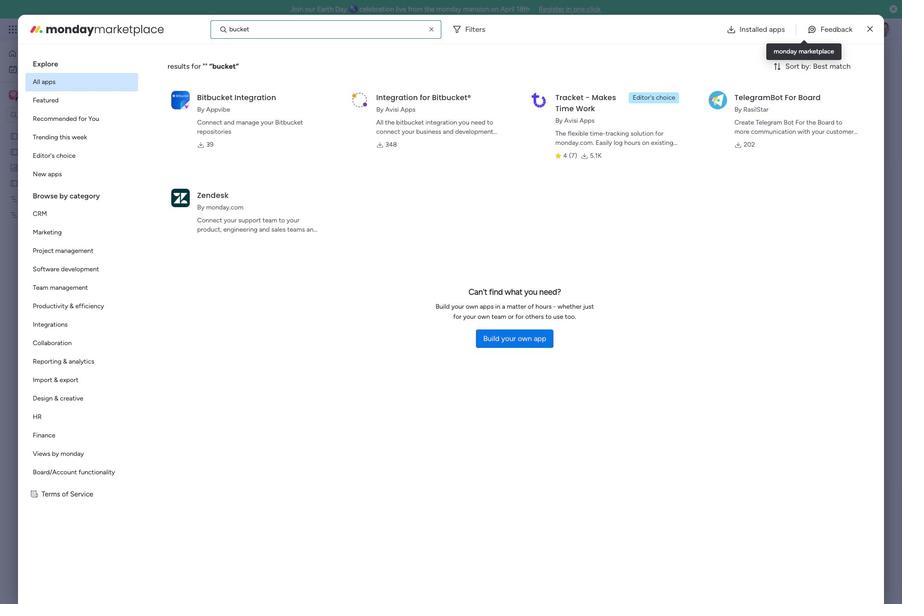 Task type: vqa. For each thing, say whether or not it's contained in the screenshot.
Workspace name heading on the left of page
no



Task type: describe. For each thing, give the bounding box(es) containing it.
help image
[[843, 25, 852, 34]]

notifications image
[[739, 25, 748, 34]]

1 public board image from the top
[[10, 132, 18, 140]]

update feed image
[[759, 25, 768, 34]]

0 horizontal spatial monday marketplace image
[[29, 22, 44, 37]]

1 heading from the top
[[25, 52, 138, 73]]

1 workspace image from the left
[[9, 90, 18, 100]]

workspace selection element
[[9, 90, 77, 102]]

2 image
[[766, 19, 774, 29]]



Task type: locate. For each thing, give the bounding box(es) containing it.
dapulse x slim image
[[868, 24, 873, 35]]

workspace image
[[9, 90, 18, 100], [10, 90, 17, 100]]

monday marketplace image right select product icon
[[29, 22, 44, 37]]

1 horizontal spatial monday marketplace image
[[800, 25, 809, 34]]

0 vertical spatial heading
[[25, 52, 138, 73]]

see plans image
[[153, 24, 162, 35]]

search everything image
[[822, 25, 831, 34]]

2 workspace image from the left
[[10, 90, 17, 100]]

app logo image
[[171, 91, 190, 109], [351, 91, 369, 109], [530, 91, 548, 109], [709, 91, 728, 109], [171, 189, 190, 207]]

1 vertical spatial public board image
[[10, 147, 18, 156]]

2 heading from the top
[[25, 184, 138, 205]]

select product image
[[8, 25, 18, 34]]

monday marketplace image left search everything icon
[[800, 25, 809, 34]]

public dashboard image
[[10, 163, 18, 172]]

option
[[6, 46, 112, 61], [6, 62, 112, 77], [25, 73, 138, 91], [25, 91, 138, 110], [25, 110, 138, 128], [0, 128, 118, 130], [25, 128, 138, 147], [25, 147, 138, 165], [25, 165, 138, 184], [25, 205, 138, 224], [25, 224, 138, 242], [25, 242, 138, 261], [25, 261, 138, 279], [25, 279, 138, 297], [25, 297, 138, 316], [25, 316, 138, 334], [25, 334, 138, 353], [25, 353, 138, 371], [25, 371, 138, 390], [25, 390, 138, 408], [25, 408, 138, 427], [25, 427, 138, 445], [25, 445, 138, 464], [25, 464, 138, 482]]

0 vertical spatial public board image
[[10, 132, 18, 140]]

2 public board image from the top
[[10, 147, 18, 156]]

heading
[[25, 52, 138, 73], [25, 184, 138, 205]]

terms of use image
[[31, 490, 38, 500]]

Search in workspace field
[[19, 110, 77, 120]]

terry turtle image
[[877, 22, 892, 37]]

public board image
[[10, 179, 18, 188]]

1 vertical spatial heading
[[25, 184, 138, 205]]

monday marketplace image
[[29, 22, 44, 37], [800, 25, 809, 34]]

list box
[[25, 52, 138, 482], [0, 126, 118, 347]]

lottie animation element
[[373, 150, 610, 243]]

public board image
[[10, 132, 18, 140], [10, 147, 18, 156]]



